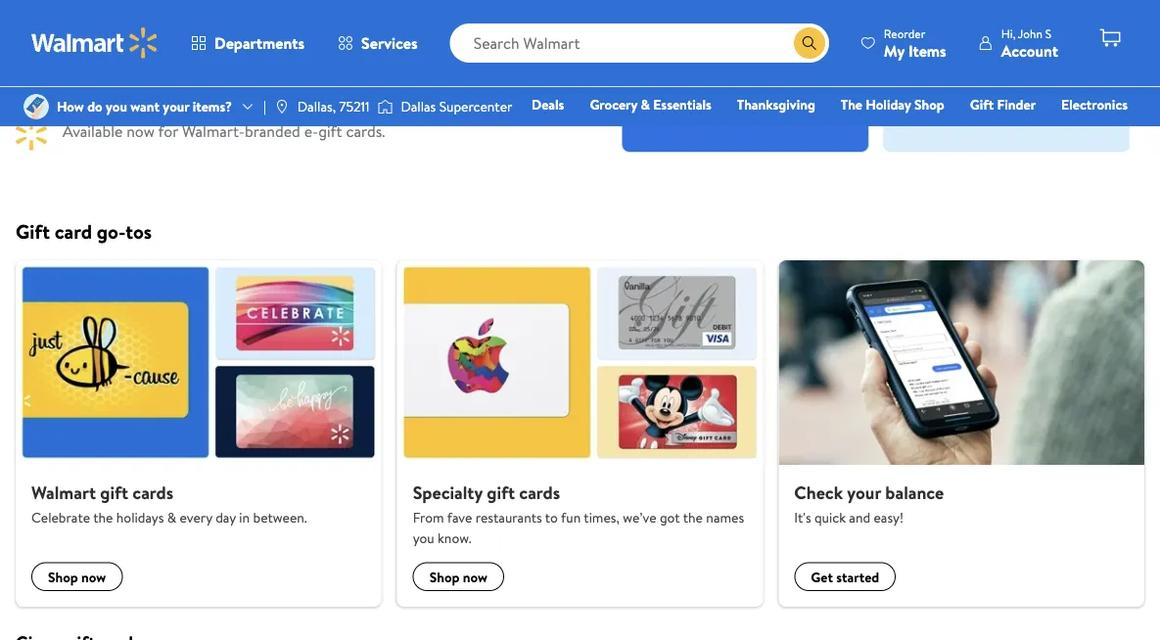 Task type: locate. For each thing, give the bounding box(es) containing it.
your for items?
[[163, 97, 189, 116]]

you
[[106, 97, 127, 116], [413, 529, 434, 548]]

to
[[545, 508, 558, 527]]

1 horizontal spatial gift
[[970, 95, 994, 114]]

your up and
[[847, 480, 881, 505]]

shop now down the celebrate
[[48, 567, 106, 586]]

now down how do you want your items?
[[127, 120, 155, 142]]

the perfect present for everyone & always the right fit. image
[[16, 72, 47, 104]]

search icon image
[[802, 35, 817, 51]]

items?
[[193, 97, 232, 116]]

gift up holidays in the left bottom of the page
[[100, 480, 128, 505]]

shop inside specialty gift cards list item
[[430, 567, 460, 586]]

walmart gift cards celebrate the holidays & every day in between.
[[31, 480, 307, 527]]

few
[[329, 26, 353, 48]]

the right got
[[683, 508, 703, 527]]

0 horizontal spatial cards
[[133, 480, 174, 505]]

Search search field
[[450, 24, 829, 63]]

1 horizontal spatial your
[[216, 26, 247, 48]]

gift up restaurants on the bottom left of page
[[487, 480, 515, 505]]

& inside walmart gift cards celebrate the holidays & every day in between.
[[167, 508, 176, 527]]

off
[[105, 26, 125, 48]]

 image for dallas supercenter
[[377, 97, 393, 117]]

shop now inside walmart gift cards list item
[[48, 567, 106, 586]]

now for walmart gift cards
[[81, 567, 106, 586]]

how
[[57, 97, 84, 116]]

electronics link
[[1053, 94, 1137, 115]]

available
[[63, 120, 123, 142]]

quick
[[815, 508, 846, 527]]

0 horizontal spatial  image
[[24, 94, 49, 119]]

1 horizontal spatial you
[[413, 529, 434, 548]]

shop right toy
[[715, 122, 745, 141]]

1 vertical spatial for
[[158, 120, 178, 142]]

1 vertical spatial your
[[163, 97, 189, 116]]

check your balance it's quick and easy!
[[794, 480, 944, 527]]

check your balance list item
[[771, 260, 1152, 607]]

0 vertical spatial your
[[216, 26, 247, 48]]

& up dallas,
[[291, 73, 301, 95]]

& left every
[[167, 508, 176, 527]]

now inside specialty gift cards list item
[[463, 567, 488, 586]]

cards up holidays in the left bottom of the page
[[133, 480, 174, 505]]

0 horizontal spatial now
[[81, 567, 106, 586]]

 image
[[24, 94, 49, 119], [377, 97, 393, 117], [274, 99, 290, 115]]

shop down the celebrate
[[48, 567, 78, 586]]

walmart+ link
[[1061, 121, 1137, 142]]

always
[[305, 73, 348, 95]]

go-
[[97, 217, 125, 245]]

everyone up | at the left top of the page
[[224, 73, 287, 95]]

0 horizontal spatial in
[[239, 508, 250, 527]]

s
[[1045, 25, 1052, 42]]

gift up one
[[970, 95, 994, 114]]

dallas
[[401, 97, 436, 116]]

&
[[291, 73, 301, 95], [641, 95, 650, 114], [167, 508, 176, 527]]

1 cards from the left
[[133, 480, 174, 505]]

know.
[[438, 529, 472, 548]]

0 vertical spatial you
[[106, 97, 127, 116]]

0 vertical spatial for
[[200, 73, 220, 95]]

0 vertical spatial gift
[[970, 95, 994, 114]]

& right grocery
[[641, 95, 650, 114]]

electronics
[[1062, 95, 1128, 114]]

2 vertical spatial &
[[167, 508, 176, 527]]

you right do on the top of page
[[106, 97, 127, 116]]

2 cards from the left
[[519, 480, 560, 505]]

0 horizontal spatial the
[[63, 73, 87, 95]]

 image left how
[[24, 94, 49, 119]]

1 vertical spatial you
[[413, 529, 434, 548]]

the holiday shop link
[[832, 94, 953, 115]]

fun
[[561, 508, 581, 527]]

gift card go-tos
[[16, 217, 152, 245]]

gift down dallas, 75211
[[318, 120, 342, 142]]

 image down right
[[377, 97, 393, 117]]

the
[[352, 73, 375, 95], [93, 508, 113, 527], [683, 508, 703, 527]]

services button
[[321, 20, 434, 67]]

1 horizontal spatial in
[[274, 26, 286, 48]]

1 vertical spatial &
[[641, 95, 650, 114]]

finder
[[997, 95, 1036, 114]]

fashion link
[[823, 121, 886, 142]]

cards
[[133, 480, 174, 505], [519, 480, 560, 505]]

in
[[274, 26, 286, 48], [239, 508, 250, 527]]

between.
[[253, 508, 307, 527]]

cross
[[63, 26, 101, 48]]

walmart image
[[31, 27, 159, 59]]

deals link
[[523, 94, 573, 115]]

1 horizontal spatial gift
[[318, 120, 342, 142]]

for
[[200, 73, 220, 95], [158, 120, 178, 142]]

gift finder link
[[961, 94, 1045, 115]]

2 horizontal spatial gift
[[487, 480, 515, 505]]

we've
[[623, 508, 657, 527]]

your right on
[[216, 26, 247, 48]]

2 horizontal spatial your
[[847, 480, 881, 505]]

you inside specialty gift cards from fave restaurants to fun times, we've got the names you know.
[[413, 529, 434, 548]]

card
[[55, 217, 92, 245]]

1 vertical spatial everyone
[[224, 73, 287, 95]]

1 vertical spatial in
[[239, 508, 250, 527]]

0 horizontal spatial for
[[158, 120, 178, 142]]

the up 75211
[[352, 73, 375, 95]]

the up fashion link
[[841, 95, 863, 114]]

0 horizontal spatial gift
[[100, 480, 128, 505]]

celebrate
[[31, 508, 90, 527]]

list
[[251, 26, 270, 48]]

and
[[849, 508, 871, 527]]

gift
[[318, 120, 342, 142], [100, 480, 128, 505], [487, 480, 515, 505]]

now for specialty gift cards
[[463, 567, 488, 586]]

everyone left on
[[129, 26, 192, 48]]

supercenter
[[439, 97, 513, 116]]

1 horizontal spatial cards
[[519, 480, 560, 505]]

fashion
[[832, 122, 877, 141]]

now
[[127, 120, 155, 142], [81, 567, 106, 586], [463, 567, 488, 586]]

grocery
[[590, 95, 638, 114]]

1 horizontal spatial the
[[841, 95, 863, 114]]

gift left card
[[16, 217, 50, 245]]

0 horizontal spatial everyone
[[129, 26, 192, 48]]

shop now
[[48, 567, 106, 586], [430, 567, 488, 586]]

debit
[[1011, 122, 1044, 141]]

0 horizontal spatial shop now
[[48, 567, 106, 586]]

1 horizontal spatial  image
[[274, 99, 290, 115]]

list
[[8, 260, 1152, 607]]

2 horizontal spatial the
[[683, 508, 703, 527]]

0 horizontal spatial the
[[93, 508, 113, 527]]

walmart-
[[182, 120, 245, 142]]

shop now down know. at the bottom
[[430, 567, 488, 586]]

 image for dallas, 75211
[[274, 99, 290, 115]]

gift inside walmart gift cards celebrate the holidays & every day in between.
[[100, 480, 128, 505]]

names
[[706, 508, 744, 527]]

1 vertical spatial the
[[841, 95, 863, 114]]

dallas, 75211
[[298, 97, 370, 116]]

the up how
[[63, 73, 87, 95]]

cards inside specialty gift cards from fave restaurants to fun times, we've got the names you know.
[[519, 480, 560, 505]]

the left holidays in the left bottom of the page
[[93, 508, 113, 527]]

john
[[1018, 25, 1043, 42]]

right
[[378, 73, 411, 95]]

0 vertical spatial &
[[291, 73, 301, 95]]

account
[[1001, 40, 1058, 61]]

2 vertical spatial your
[[847, 480, 881, 505]]

2 horizontal spatial now
[[463, 567, 488, 586]]

1 vertical spatial gift
[[16, 217, 50, 245]]

1 shop now from the left
[[48, 567, 106, 586]]

tos
[[125, 217, 152, 245]]

reorder my items
[[884, 25, 947, 61]]

now down the celebrate
[[81, 567, 106, 586]]

0 vertical spatial the
[[63, 73, 87, 95]]

0 horizontal spatial &
[[167, 508, 176, 527]]

0 horizontal spatial your
[[163, 97, 189, 116]]

your
[[216, 26, 247, 48], [163, 97, 189, 116], [847, 480, 881, 505]]

 image right | at the left top of the page
[[274, 99, 290, 115]]

easy!
[[874, 508, 904, 527]]

now down know. at the bottom
[[463, 567, 488, 586]]

e-
[[304, 120, 318, 142]]

every
[[180, 508, 212, 527]]

times,
[[584, 508, 620, 527]]

shop now inside specialty gift cards list item
[[430, 567, 488, 586]]

gift inside specialty gift cards from fave restaurants to fun times, we've got the names you know.
[[487, 480, 515, 505]]

your down present at the top left of the page
[[163, 97, 189, 116]]

1 horizontal spatial everyone
[[224, 73, 287, 95]]

dallas supercenter
[[401, 97, 513, 116]]

fit.
[[414, 73, 433, 95]]

2 shop now from the left
[[430, 567, 488, 586]]

shop now for walmart
[[48, 567, 106, 586]]

2 horizontal spatial  image
[[377, 97, 393, 117]]

you down from
[[413, 529, 434, 548]]

gift
[[970, 95, 994, 114], [16, 217, 50, 245]]

thanksgiving link
[[728, 94, 824, 115]]

0 horizontal spatial gift
[[16, 217, 50, 245]]

for down want
[[158, 120, 178, 142]]

in right list
[[274, 26, 286, 48]]

for up items?
[[200, 73, 220, 95]]

cards up the to
[[519, 480, 560, 505]]

deals
[[532, 95, 564, 114]]

your inside "check your balance it's quick and easy!"
[[847, 480, 881, 505]]

now inside walmart gift cards list item
[[81, 567, 106, 586]]

1 horizontal spatial shop now
[[430, 567, 488, 586]]

0 vertical spatial in
[[274, 26, 286, 48]]

in right day
[[239, 508, 250, 527]]

the inside walmart gift cards celebrate the holidays & every day in between.
[[93, 508, 113, 527]]

want
[[130, 97, 160, 116]]

1 horizontal spatial &
[[291, 73, 301, 95]]

cards inside walmart gift cards celebrate the holidays & every day in between.
[[133, 480, 174, 505]]

cart contains 0 items total amount $0.00 image
[[1099, 26, 1122, 50]]

gift for gift card go-tos
[[16, 217, 50, 245]]

shop down know. at the bottom
[[430, 567, 460, 586]]

shop inside walmart gift cards list item
[[48, 567, 78, 586]]



Task type: describe. For each thing, give the bounding box(es) containing it.
cards for walmart gift cards
[[133, 480, 174, 505]]

perfect
[[91, 73, 142, 95]]

check
[[794, 480, 843, 505]]

one
[[978, 122, 1007, 141]]

registry
[[903, 122, 952, 141]]

the holiday shop
[[841, 95, 945, 114]]

2 horizontal spatial &
[[641, 95, 650, 114]]

the inside specialty gift cards from fave restaurants to fun times, we've got the names you know.
[[683, 508, 703, 527]]

the for the holiday shop
[[841, 95, 863, 114]]

day
[[216, 508, 236, 527]]

gift finder
[[970, 95, 1036, 114]]

gift for gift finder
[[970, 95, 994, 114]]

available now for walmart-branded e-gift cards.
[[63, 120, 385, 142]]

specialty
[[413, 480, 483, 505]]

hi,
[[1001, 25, 1016, 42]]

from
[[413, 508, 444, 527]]

electronics toy shop
[[691, 95, 1128, 141]]

departments button
[[174, 20, 321, 67]]

holidays
[[116, 508, 164, 527]]

shop now for specialty
[[430, 567, 488, 586]]

balance
[[885, 480, 944, 505]]

cross off everyone on your list in just a few steps. image
[[16, 25, 47, 57]]

steps.
[[357, 26, 396, 48]]

75211
[[339, 97, 370, 116]]

shop up registry
[[914, 95, 945, 114]]

1 horizontal spatial for
[[200, 73, 220, 95]]

0 horizontal spatial you
[[106, 97, 127, 116]]

list containing walmart gift cards
[[8, 260, 1152, 607]]

hi, john s account
[[1001, 25, 1058, 61]]

how do you want your items?
[[57, 97, 232, 116]]

 image for how do you want your items?
[[24, 94, 49, 119]]

gift for walmart gift cards
[[100, 480, 128, 505]]

do
[[87, 97, 103, 116]]

specialty gift cards list item
[[389, 260, 771, 607]]

home link
[[761, 121, 815, 142]]

gift for specialty gift cards
[[487, 480, 515, 505]]

the for the perfect present for everyone & always the right fit.
[[63, 73, 87, 95]]

started
[[836, 567, 879, 586]]

cards for specialty gift cards
[[519, 480, 560, 505]]

grocery & essentials link
[[581, 94, 721, 115]]

Walmart Site-Wide search field
[[450, 24, 829, 63]]

walmart gift cards list item
[[8, 260, 389, 607]]

just
[[290, 26, 314, 48]]

1 horizontal spatial the
[[352, 73, 375, 95]]

fave
[[447, 508, 472, 527]]

present
[[145, 73, 197, 95]]

one debit
[[978, 122, 1044, 141]]

in inside walmart gift cards celebrate the holidays & every day in between.
[[239, 508, 250, 527]]

toy shop link
[[683, 121, 754, 142]]

available now for walmart-branded e-gift cards image
[[16, 119, 47, 151]]

shop inside electronics toy shop
[[715, 122, 745, 141]]

restaurants
[[476, 508, 542, 527]]

got
[[660, 508, 680, 527]]

cards.
[[346, 120, 385, 142]]

specialty gift cards from fave restaurants to fun times, we've got the names you know.
[[413, 480, 744, 548]]

toy
[[691, 122, 711, 141]]

a
[[318, 26, 325, 48]]

items
[[909, 40, 947, 61]]

my
[[884, 40, 905, 61]]

on
[[195, 26, 213, 48]]

|
[[263, 97, 266, 116]]

dallas,
[[298, 97, 336, 116]]

home
[[770, 122, 806, 141]]

get
[[811, 567, 833, 586]]

0 vertical spatial everyone
[[129, 26, 192, 48]]

holiday
[[866, 95, 911, 114]]

departments
[[214, 32, 305, 54]]

services
[[361, 32, 418, 54]]

1 horizontal spatial now
[[127, 120, 155, 142]]

one debit link
[[969, 121, 1053, 142]]

your for list
[[216, 26, 247, 48]]

essentials
[[653, 95, 712, 114]]

thanksgiving
[[737, 95, 815, 114]]

the perfect present for everyone & always the right fit.
[[63, 73, 433, 95]]

it's
[[794, 508, 811, 527]]

grocery & essentials
[[590, 95, 712, 114]]

get started
[[811, 567, 879, 586]]

reorder
[[884, 25, 926, 42]]



Task type: vqa. For each thing, say whether or not it's contained in the screenshot.
topmost Watch
no



